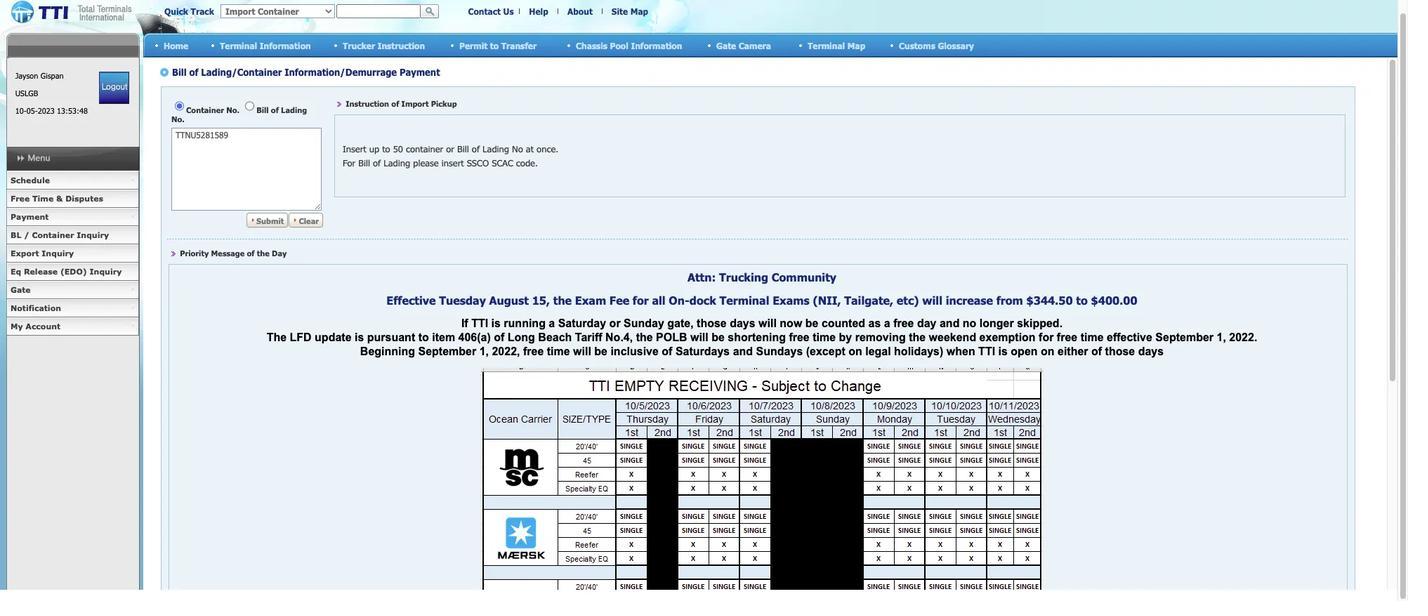 Task type: locate. For each thing, give the bounding box(es) containing it.
terminal map
[[808, 40, 865, 50]]

1 vertical spatial inquiry
[[42, 249, 74, 258]]

contact
[[468, 6, 501, 16]]

uslgb
[[15, 88, 38, 98]]

1 horizontal spatial map
[[848, 40, 865, 50]]

gate
[[716, 40, 736, 50], [11, 285, 31, 294]]

inquiry right (edo)
[[90, 267, 122, 276]]

container
[[32, 230, 74, 239]]

0 horizontal spatial gate
[[11, 285, 31, 294]]

my account link
[[6, 317, 139, 336]]

notification link
[[6, 299, 139, 317]]

account
[[26, 322, 60, 331]]

site
[[612, 6, 628, 16]]

gate left camera
[[716, 40, 736, 50]]

0 horizontal spatial terminal
[[220, 40, 257, 50]]

gate down eq
[[11, 285, 31, 294]]

track
[[191, 6, 214, 16]]

pool
[[610, 40, 628, 50]]

my
[[11, 322, 23, 331]]

map
[[630, 6, 648, 16], [848, 40, 865, 50]]

0 vertical spatial gate
[[716, 40, 736, 50]]

to
[[490, 40, 499, 50]]

inquiry down payment link
[[77, 230, 109, 239]]

site map link
[[612, 6, 648, 16]]

glossary
[[938, 40, 974, 50]]

information
[[260, 40, 311, 50], [631, 40, 682, 50]]

jayson
[[15, 71, 38, 80]]

contact us
[[468, 6, 514, 16]]

inquiry for container
[[77, 230, 109, 239]]

my account
[[11, 322, 60, 331]]

0 horizontal spatial map
[[630, 6, 648, 16]]

export inquiry
[[11, 249, 74, 258]]

payment
[[11, 212, 49, 221]]

free time & disputes
[[11, 194, 103, 203]]

terminal
[[220, 40, 257, 50], [808, 40, 845, 50]]

schedule link
[[6, 171, 139, 190]]

gate for gate
[[11, 285, 31, 294]]

inquiry down bl / container inquiry
[[42, 249, 74, 258]]

2 vertical spatial inquiry
[[90, 267, 122, 276]]

notification
[[11, 303, 61, 313]]

inquiry
[[77, 230, 109, 239], [42, 249, 74, 258], [90, 267, 122, 276]]

1 horizontal spatial gate
[[716, 40, 736, 50]]

disputes
[[65, 194, 103, 203]]

quick track
[[164, 6, 214, 16]]

1 terminal from the left
[[220, 40, 257, 50]]

1 horizontal spatial information
[[631, 40, 682, 50]]

0 vertical spatial map
[[630, 6, 648, 16]]

map right site at left top
[[630, 6, 648, 16]]

map for site map
[[630, 6, 648, 16]]

permit to transfer
[[459, 40, 537, 50]]

1 vertical spatial map
[[848, 40, 865, 50]]

help
[[529, 6, 548, 16]]

bl / container inquiry
[[11, 230, 109, 239]]

2 terminal from the left
[[808, 40, 845, 50]]

eq release (edo) inquiry
[[11, 267, 122, 276]]

trucker
[[343, 40, 375, 50]]

terminal for terminal map
[[808, 40, 845, 50]]

0 vertical spatial inquiry
[[77, 230, 109, 239]]

about
[[568, 6, 593, 16]]

/
[[24, 230, 29, 239]]

13:53:48
[[57, 106, 88, 115]]

inquiry for (edo)
[[90, 267, 122, 276]]

0 horizontal spatial information
[[260, 40, 311, 50]]

camera
[[739, 40, 771, 50]]

terminal for terminal information
[[220, 40, 257, 50]]

gate link
[[6, 281, 139, 299]]

login image
[[99, 72, 129, 104]]

None text field
[[336, 4, 421, 18]]

instruction
[[378, 40, 425, 50]]

1 horizontal spatial terminal
[[808, 40, 845, 50]]

1 vertical spatial gate
[[11, 285, 31, 294]]

map left the "customs"
[[848, 40, 865, 50]]

site map
[[612, 6, 648, 16]]

customs glossary
[[899, 40, 974, 50]]



Task type: vqa. For each thing, say whether or not it's contained in the screenshot.
&
yes



Task type: describe. For each thing, give the bounding box(es) containing it.
bl
[[11, 230, 21, 239]]

release
[[24, 267, 58, 276]]

&
[[56, 194, 63, 203]]

us
[[503, 6, 514, 16]]

eq release (edo) inquiry link
[[6, 263, 139, 281]]

jayson gispan
[[15, 71, 64, 80]]

gate for gate camera
[[716, 40, 736, 50]]

10-05-2023 13:53:48
[[15, 106, 88, 115]]

(edo)
[[60, 267, 87, 276]]

eq
[[11, 267, 21, 276]]

payment link
[[6, 208, 139, 226]]

transfer
[[501, 40, 537, 50]]

time
[[32, 194, 54, 203]]

bl / container inquiry link
[[6, 226, 139, 244]]

2 information from the left
[[631, 40, 682, 50]]

2023
[[38, 106, 55, 115]]

free time & disputes link
[[6, 190, 139, 208]]

10-
[[15, 106, 26, 115]]

help link
[[529, 6, 548, 16]]

export
[[11, 249, 39, 258]]

export inquiry link
[[6, 244, 139, 263]]

free
[[11, 194, 30, 203]]

permit
[[459, 40, 488, 50]]

trucker instruction
[[343, 40, 425, 50]]

customs
[[899, 40, 935, 50]]

schedule
[[11, 176, 50, 185]]

about link
[[568, 6, 593, 16]]

map for terminal map
[[848, 40, 865, 50]]

home
[[164, 40, 188, 50]]

quick
[[164, 6, 188, 16]]

gispan
[[41, 71, 64, 80]]

05-
[[26, 106, 38, 115]]

contact us link
[[468, 6, 514, 16]]

chassis
[[576, 40, 608, 50]]

chassis pool information
[[576, 40, 682, 50]]

terminal information
[[220, 40, 311, 50]]

1 information from the left
[[260, 40, 311, 50]]

gate camera
[[716, 40, 771, 50]]



